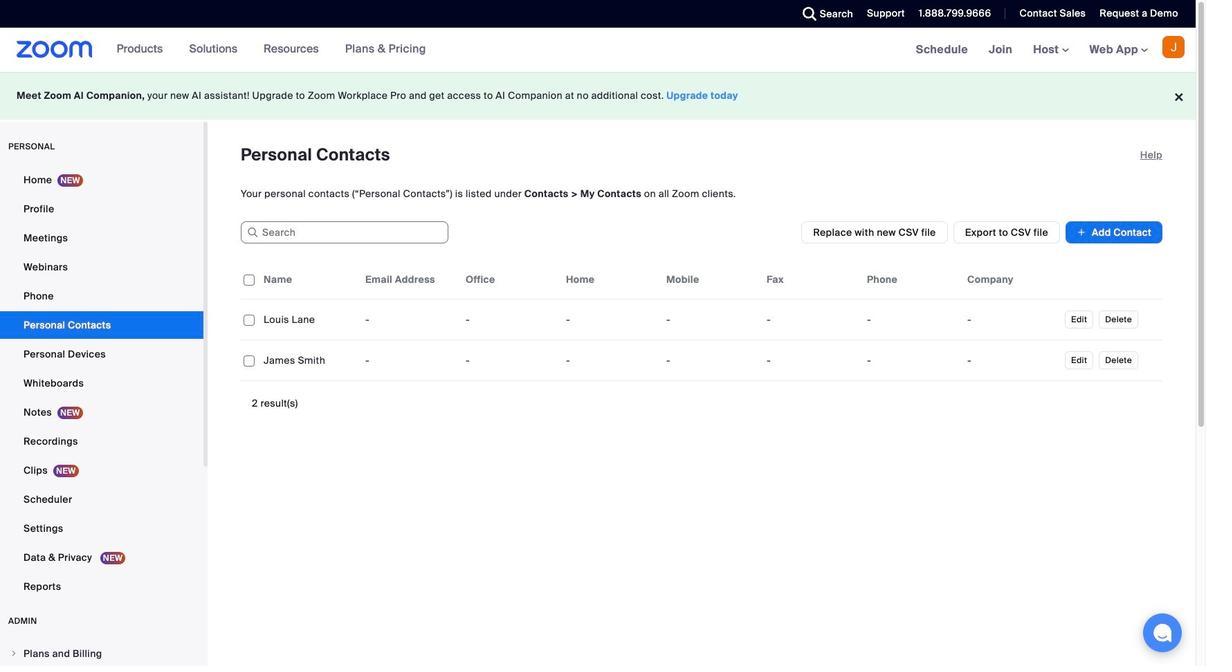 Task type: locate. For each thing, give the bounding box(es) containing it.
add image
[[1077, 226, 1086, 239]]

application
[[241, 260, 1173, 392]]

menu item
[[0, 641, 203, 666]]

cell
[[561, 306, 661, 334], [661, 306, 761, 334], [761, 306, 862, 334], [561, 347, 661, 374], [661, 347, 761, 374], [761, 347, 862, 374]]

personal menu menu
[[0, 166, 203, 602]]

banner
[[0, 28, 1196, 73]]

zoom logo image
[[17, 41, 92, 58]]

footer
[[0, 72, 1196, 120]]



Task type: vqa. For each thing, say whether or not it's contained in the screenshot.
footer
yes



Task type: describe. For each thing, give the bounding box(es) containing it.
meetings navigation
[[906, 28, 1196, 73]]

product information navigation
[[92, 28, 437, 72]]

right image
[[10, 650, 18, 658]]

Search Contacts Input text field
[[241, 221, 448, 244]]

open chat image
[[1153, 623, 1172, 643]]

profile picture image
[[1163, 36, 1185, 58]]



